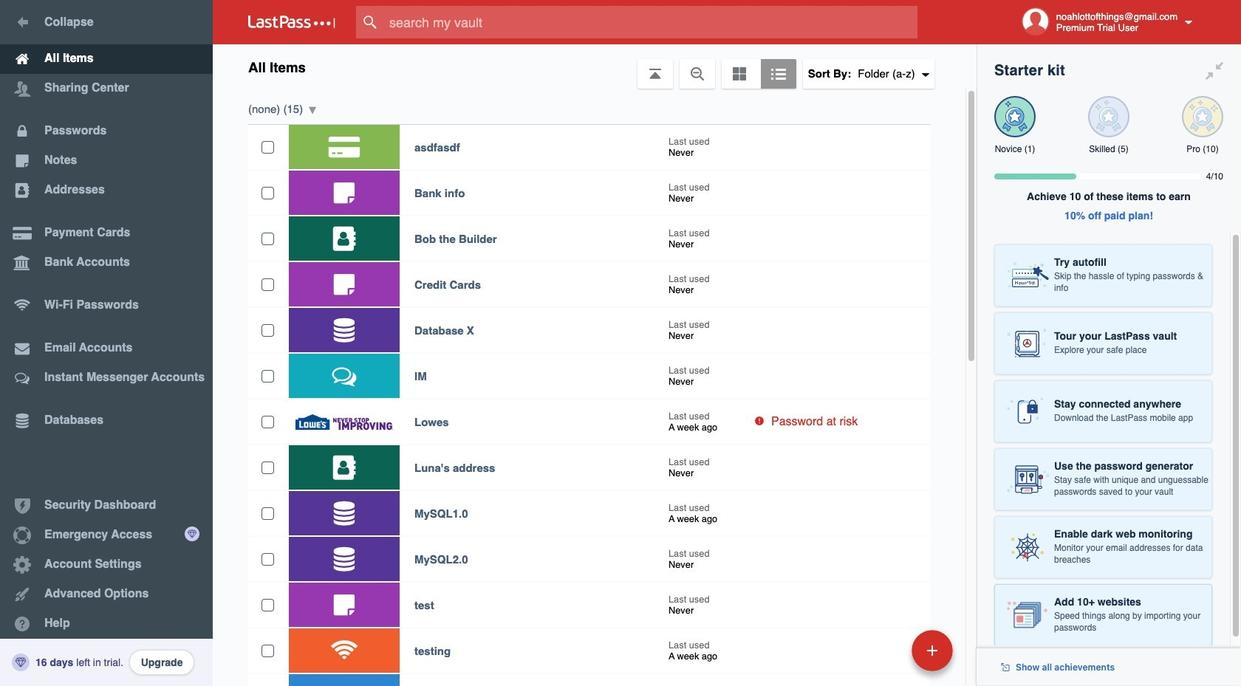Task type: describe. For each thing, give the bounding box(es) containing it.
search my vault text field
[[356, 6, 947, 38]]

lastpass image
[[248, 16, 335, 29]]

new item element
[[810, 630, 958, 672]]

main navigation navigation
[[0, 0, 213, 686]]

Search search field
[[356, 6, 947, 38]]



Task type: vqa. For each thing, say whether or not it's contained in the screenshot.
New Item element
yes



Task type: locate. For each thing, give the bounding box(es) containing it.
vault options navigation
[[213, 44, 977, 89]]

new item navigation
[[810, 626, 962, 686]]



